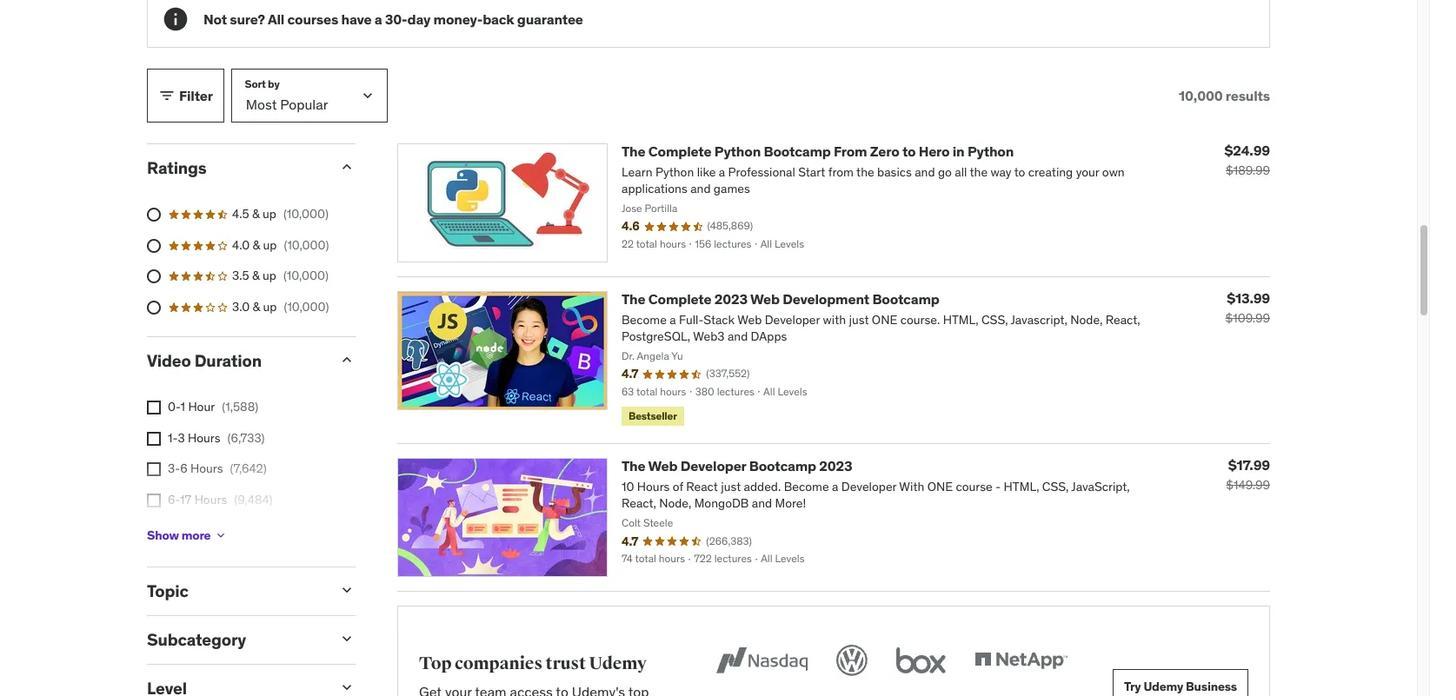 Task type: vqa. For each thing, say whether or not it's contained in the screenshot.
Development
yes



Task type: locate. For each thing, give the bounding box(es) containing it.
4.5
[[232, 206, 249, 222]]

up right 4.0
[[263, 237, 277, 253]]

1 vertical spatial bootcamp
[[872, 291, 940, 308]]

2 complete from the top
[[649, 291, 712, 308]]

(10,000) down 4.5 & up (10,000)
[[284, 237, 329, 253]]

& right 3.0
[[253, 299, 260, 315]]

0 vertical spatial small image
[[158, 87, 176, 105]]

0 vertical spatial xsmall image
[[147, 401, 161, 415]]

3-
[[168, 461, 180, 477]]

complete
[[649, 143, 712, 160], [649, 291, 712, 308]]

0 vertical spatial 2023
[[715, 291, 748, 308]]

hours
[[188, 430, 220, 446], [190, 461, 223, 477], [194, 492, 227, 508], [190, 523, 222, 539]]

(10,000) up 4.0 & up (10,000)
[[283, 206, 329, 222]]

2 vertical spatial small image
[[338, 631, 356, 648]]

1 horizontal spatial 2023
[[819, 458, 853, 475]]

small image
[[338, 352, 356, 369], [338, 582, 356, 599], [338, 631, 356, 648]]

xsmall image left 0-
[[147, 401, 161, 415]]

up for 4.5 & up
[[263, 206, 276, 222]]

2 vertical spatial the
[[622, 458, 646, 475]]

0 horizontal spatial web
[[648, 458, 678, 475]]

video duration button
[[147, 351, 324, 372]]

3 & from the top
[[252, 268, 260, 284]]

6-17 hours (9,484)
[[168, 492, 273, 508]]

0-1 hour (1,588)
[[168, 399, 258, 415]]

2 python from the left
[[968, 143, 1014, 160]]

complete for python
[[649, 143, 712, 160]]

volkswagen image
[[833, 642, 871, 680]]

2 vertical spatial bootcamp
[[749, 458, 817, 475]]

up right 3.5
[[263, 268, 276, 284]]

top companies trust udemy
[[419, 653, 647, 675]]

web left 'developer'
[[648, 458, 678, 475]]

up
[[263, 206, 276, 222], [263, 237, 277, 253], [263, 268, 276, 284], [263, 299, 277, 315]]

&
[[252, 206, 260, 222], [253, 237, 260, 253], [252, 268, 260, 284], [253, 299, 260, 315]]

1 python from the left
[[715, 143, 761, 160]]

xsmall image
[[147, 401, 161, 415], [147, 463, 161, 477], [214, 529, 228, 543]]

in
[[953, 143, 965, 160]]

top
[[419, 653, 452, 675]]

hours right 17+
[[190, 523, 222, 539]]

0 horizontal spatial python
[[715, 143, 761, 160]]

up for 3.0 & up
[[263, 299, 277, 315]]

up right 4.5
[[263, 206, 276, 222]]

web left development
[[750, 291, 780, 308]]

(10,000)
[[283, 206, 329, 222], [284, 237, 329, 253], [283, 268, 329, 284], [284, 299, 329, 315]]

small image
[[158, 87, 176, 105], [338, 159, 356, 176], [338, 679, 356, 696]]

topic button
[[147, 581, 324, 602]]

(7,642)
[[230, 461, 267, 477]]

0-
[[168, 399, 180, 415]]

1 vertical spatial small image
[[338, 159, 356, 176]]

filter button
[[147, 69, 224, 123]]

& right 3.5
[[252, 268, 260, 284]]

2 vertical spatial small image
[[338, 679, 356, 696]]

0 vertical spatial xsmall image
[[147, 432, 161, 446]]

1 vertical spatial udemy
[[1144, 679, 1184, 695]]

the complete 2023 web development bootcamp
[[622, 291, 940, 308]]

1 up from the top
[[263, 206, 276, 222]]

3 up from the top
[[263, 268, 276, 284]]

udemy right try
[[1144, 679, 1184, 695]]

the
[[622, 143, 646, 160], [622, 291, 646, 308], [622, 458, 646, 475]]

(10,000) down 3.5 & up (10,000)
[[284, 299, 329, 315]]

web
[[750, 291, 780, 308], [648, 458, 678, 475]]

xsmall image left the '1-'
[[147, 432, 161, 446]]

(1,588)
[[222, 399, 258, 415]]

hours right 6
[[190, 461, 223, 477]]

1 vertical spatial the
[[622, 291, 646, 308]]

zero
[[870, 143, 900, 160]]

1-
[[168, 430, 178, 446]]

17
[[180, 492, 192, 508]]

bootcamp right development
[[872, 291, 940, 308]]

& for 3.0
[[253, 299, 260, 315]]

3 the from the top
[[622, 458, 646, 475]]

courses
[[287, 10, 338, 28]]

0 horizontal spatial 2023
[[715, 291, 748, 308]]

$24.99
[[1225, 142, 1270, 159]]

the complete 2023 web development bootcamp link
[[622, 291, 940, 308]]

bootcamp right 'developer'
[[749, 458, 817, 475]]

0 vertical spatial udemy
[[589, 653, 647, 675]]

hours for 6-17 hours
[[194, 492, 227, 508]]

$13.99
[[1227, 290, 1270, 307]]

bootcamp left from
[[764, 143, 831, 160]]

0 vertical spatial bootcamp
[[764, 143, 831, 160]]

topic
[[147, 581, 188, 602]]

& for 4.0
[[253, 237, 260, 253]]

1 the from the top
[[622, 143, 646, 160]]

python
[[715, 143, 761, 160], [968, 143, 1014, 160]]

4 & from the top
[[253, 299, 260, 315]]

1 vertical spatial complete
[[649, 291, 712, 308]]

the complete python bootcamp from zero to hero in python
[[622, 143, 1014, 160]]

2 up from the top
[[263, 237, 277, 253]]

0 vertical spatial the
[[622, 143, 646, 160]]

try udemy business
[[1124, 679, 1237, 695]]

1 & from the top
[[252, 206, 260, 222]]

1 vertical spatial xsmall image
[[147, 494, 161, 508]]

show more
[[147, 528, 211, 543]]

xsmall image inside show more button
[[214, 529, 228, 543]]

1 vertical spatial web
[[648, 458, 678, 475]]

xsmall image for 3-
[[147, 463, 161, 477]]

1 horizontal spatial python
[[968, 143, 1014, 160]]

hours right 17
[[194, 492, 227, 508]]

$13.99 $109.99
[[1226, 290, 1270, 326]]

xsmall image
[[147, 432, 161, 446], [147, 494, 161, 508]]

2 & from the top
[[253, 237, 260, 253]]

xsmall image for 0-
[[147, 401, 161, 415]]

17+
[[168, 523, 187, 539]]

& for 3.5
[[252, 268, 260, 284]]

1 small image from the top
[[338, 352, 356, 369]]

1 complete from the top
[[649, 143, 712, 160]]

netapp image
[[971, 642, 1071, 680]]

3 small image from the top
[[338, 631, 356, 648]]

& right 4.0
[[253, 237, 260, 253]]

try udemy business link
[[1113, 670, 1249, 697]]

hours right 3
[[188, 430, 220, 446]]

xsmall image right more
[[214, 529, 228, 543]]

$189.99
[[1226, 163, 1270, 179]]

small image for subcategory
[[338, 631, 356, 648]]

2 the from the top
[[622, 291, 646, 308]]

up right 3.0
[[263, 299, 277, 315]]

developer
[[681, 458, 746, 475]]

6-
[[168, 492, 180, 508]]

2 xsmall image from the top
[[147, 494, 161, 508]]

subcategory button
[[147, 630, 324, 650]]

$17.99 $149.99
[[1226, 457, 1270, 493]]

0 vertical spatial complete
[[649, 143, 712, 160]]

4 up from the top
[[263, 299, 277, 315]]

2 small image from the top
[[338, 582, 356, 599]]

hours for 1-3 hours
[[188, 430, 220, 446]]

have
[[341, 10, 372, 28]]

3.0
[[232, 299, 250, 315]]

0 vertical spatial web
[[750, 291, 780, 308]]

bootcamp
[[764, 143, 831, 160], [872, 291, 940, 308], [749, 458, 817, 475]]

the for the web developer bootcamp 2023
[[622, 458, 646, 475]]

the web developer bootcamp 2023 link
[[622, 458, 853, 475]]

1 xsmall image from the top
[[147, 432, 161, 446]]

1 vertical spatial small image
[[338, 582, 356, 599]]

from
[[834, 143, 867, 160]]

1 vertical spatial 2023
[[819, 458, 853, 475]]

2 vertical spatial xsmall image
[[214, 529, 228, 543]]

xsmall image left 6-
[[147, 494, 161, 508]]

xsmall image for 1-
[[147, 432, 161, 446]]

2023
[[715, 291, 748, 308], [819, 458, 853, 475]]

1 horizontal spatial udemy
[[1144, 679, 1184, 695]]

show more button
[[147, 519, 228, 553]]

xsmall image left 3-
[[147, 463, 161, 477]]

10,000 results
[[1179, 87, 1270, 104]]

3.5
[[232, 268, 249, 284]]

0 vertical spatial small image
[[338, 352, 356, 369]]

1 vertical spatial xsmall image
[[147, 463, 161, 477]]

the for the complete python bootcamp from zero to hero in python
[[622, 143, 646, 160]]

6
[[180, 461, 188, 477]]

bootcamp for from
[[764, 143, 831, 160]]

udemy right trust
[[589, 653, 647, 675]]

more
[[181, 528, 211, 543]]

3.5 & up (10,000)
[[232, 268, 329, 284]]

(10,000) down 4.0 & up (10,000)
[[283, 268, 329, 284]]

& right 4.5
[[252, 206, 260, 222]]

udemy
[[589, 653, 647, 675], [1144, 679, 1184, 695]]

up for 3.5 & up
[[263, 268, 276, 284]]

duration
[[194, 351, 262, 372]]



Task type: describe. For each thing, give the bounding box(es) containing it.
(9,484)
[[234, 492, 273, 508]]

not sure? all courses have a 30-day money-back guarantee
[[203, 10, 583, 28]]

xsmall image for 6-
[[147, 494, 161, 508]]

back
[[483, 10, 514, 28]]

companies
[[455, 653, 543, 675]]

3-6 hours (7,642)
[[168, 461, 267, 477]]

1 horizontal spatial web
[[750, 291, 780, 308]]

guarantee
[[517, 10, 583, 28]]

money-
[[433, 10, 483, 28]]

up for 4.0 & up
[[263, 237, 277, 253]]

17+ hours
[[168, 523, 222, 539]]

sure?
[[230, 10, 265, 28]]

hero
[[919, 143, 950, 160]]

development
[[783, 291, 870, 308]]

$149.99
[[1226, 478, 1270, 493]]

1-3 hours (6,733)
[[168, 430, 265, 446]]

filter
[[179, 87, 213, 104]]

30-
[[385, 10, 407, 28]]

box image
[[892, 642, 950, 680]]

(10,000) for 3.5 & up (10,000)
[[283, 268, 329, 284]]

4.5 & up (10,000)
[[232, 206, 329, 222]]

complete for 2023
[[649, 291, 712, 308]]

all
[[268, 10, 284, 28]]

4.0
[[232, 237, 250, 253]]

hours for 3-6 hours
[[190, 461, 223, 477]]

business
[[1186, 679, 1237, 695]]

video
[[147, 351, 191, 372]]

try
[[1124, 679, 1141, 695]]

(10,000) for 3.0 & up (10,000)
[[284, 299, 329, 315]]

small image for video duration
[[338, 352, 356, 369]]

the for the complete 2023 web development bootcamp
[[622, 291, 646, 308]]

(10,000) for 4.0 & up (10,000)
[[284, 237, 329, 253]]

video duration
[[147, 351, 262, 372]]

4.0 & up (10,000)
[[232, 237, 329, 253]]

$24.99 $189.99
[[1225, 142, 1270, 179]]

ratings
[[147, 158, 207, 179]]

small image for topic
[[338, 582, 356, 599]]

hour
[[188, 399, 215, 415]]

$109.99
[[1226, 311, 1270, 326]]

day
[[407, 10, 431, 28]]

ratings button
[[147, 158, 324, 179]]

bootcamp for 2023
[[749, 458, 817, 475]]

small image inside "filter" button
[[158, 87, 176, 105]]

trust
[[546, 653, 586, 675]]

show
[[147, 528, 179, 543]]

3.0 & up (10,000)
[[232, 299, 329, 315]]

to
[[902, 143, 916, 160]]

$17.99
[[1229, 457, 1270, 474]]

not
[[203, 10, 227, 28]]

subcategory
[[147, 630, 246, 650]]

10,000 results status
[[1179, 87, 1270, 104]]

& for 4.5
[[252, 206, 260, 222]]

the complete python bootcamp from zero to hero in python link
[[622, 143, 1014, 160]]

udemy inside the try udemy business link
[[1144, 679, 1184, 695]]

nasdaq image
[[712, 642, 812, 680]]

3
[[178, 430, 185, 446]]

1
[[180, 399, 185, 415]]

a
[[375, 10, 382, 28]]

the web developer bootcamp 2023
[[622, 458, 853, 475]]

0 horizontal spatial udemy
[[589, 653, 647, 675]]

(6,733)
[[227, 430, 265, 446]]

(10,000) for 4.5 & up (10,000)
[[283, 206, 329, 222]]

10,000
[[1179, 87, 1223, 104]]

results
[[1226, 87, 1270, 104]]



